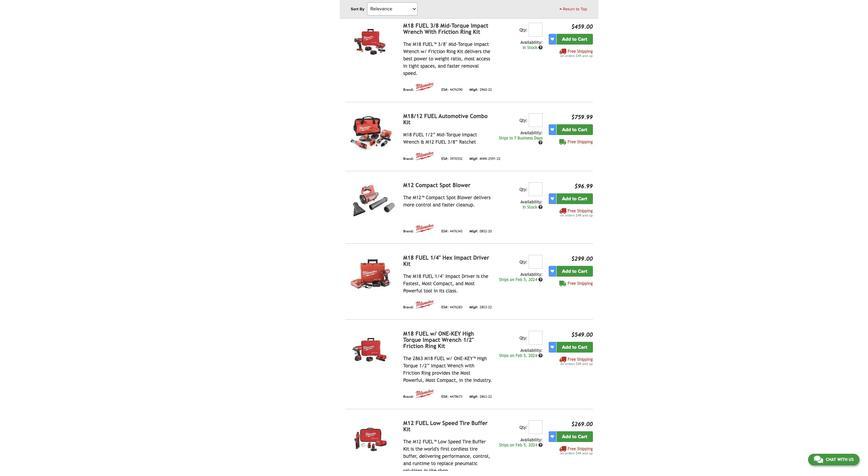 Task type: describe. For each thing, give the bounding box(es) containing it.
most up mfg#: 2853-22 at the bottom of the page
[[465, 281, 475, 286]]

the for m18 fuel w/ one-key high torque impact wrench 1/2" friction ring kit
[[403, 356, 411, 361]]

powerful,
[[403, 377, 424, 383]]

$49 for $549.00
[[576, 362, 581, 366]]

fuel for 1/2"
[[413, 132, 424, 137]]

fuel for automotive
[[424, 113, 437, 119]]

most down key™
[[461, 370, 470, 376]]

low inside the m12 fuel™ low speed tire buffer kit is the world's first cordless tire buffer, delivering performance, control, and runtime to replace pneumatic solutions in the shop.
[[438, 439, 447, 444]]

es#: 3970352
[[442, 157, 463, 161]]

combo
[[470, 113, 488, 119]]

cart for $549.00
[[578, 344, 587, 350]]

access
[[476, 56, 490, 61]]

spot inside the m12™ compact spot blower delivers more control and faster cleanup.
[[446, 195, 456, 200]]

tire
[[470, 446, 478, 452]]

4476343
[[450, 230, 463, 233]]

in inside the m12 fuel™ low speed tire buffer kit is the world's first cordless tire buffer, delivering performance, control, and runtime to replace pneumatic solutions in the shop.
[[424, 468, 428, 471]]

$49 for $459.00
[[576, 54, 581, 58]]

the m12™ compact spot blower delivers more control and faster cleanup.
[[403, 195, 491, 207]]

3 es#: from the top
[[442, 230, 449, 233]]

to inside the m12 fuel™ low speed tire buffer kit is the world's first cordless tire buffer, delivering performance, control, and runtime to replace pneumatic solutions in the shop.
[[431, 461, 436, 466]]

mid- inside the m18 fuel™ 3/8" mid-torque impact wrench w/ friction ring kit delivers the best power to weight ratio, most access in tight spaces, and faster removal speed.
[[449, 41, 458, 47]]

and inside the m18 fuel™ 3/8" mid-torque impact wrench w/ friction ring kit delivers the best power to weight ratio, most access in tight spaces, and faster removal speed.
[[438, 63, 446, 69]]

days
[[534, 136, 543, 140]]

the up 'buffer,'
[[416, 446, 423, 452]]

1/4" inside m18 fuel 1/4" hex impact driver kit
[[430, 254, 441, 261]]

chat with us
[[826, 457, 854, 462]]

free shipping on orders $49 and up for $96.99
[[560, 209, 593, 217]]

add to wish list image for $299.00
[[551, 269, 554, 273]]

3 mfg#: from the top
[[470, 230, 478, 233]]

mfg#: for key
[[470, 395, 478, 399]]

torque inside the 2863 m18 fuel w/ one-key™ high torque 1/2" impact wrench with friction ring provides the most powerful, most compact, in the industry.
[[403, 363, 418, 368]]

the for m18 fuel 1/4" hex impact driver kit
[[403, 273, 411, 279]]

4 shipping from the top
[[577, 281, 593, 286]]

shop.
[[438, 468, 450, 471]]

$269.00
[[571, 421, 593, 428]]

$549.00
[[571, 331, 593, 338]]

22 for m18 fuel w/ one-key high torque impact wrench 1/2" friction ring kit
[[488, 395, 492, 399]]

kit inside m18 fuel 1/4" hex impact driver kit
[[403, 261, 411, 267]]

delivering
[[419, 453, 441, 459]]

m12 compact spot blower
[[403, 182, 471, 188]]

3/8"
[[438, 41, 447, 47]]

2863-
[[480, 395, 488, 399]]

runtime
[[413, 461, 430, 466]]

es#4476302 - 2409-22 - m12 fuel low speed tire buffer kit - the m12 fuel&trade; low speed tire buffer kit is the world's first cordless tire buffer, delivering performance, control, and runtime to replace pneumatic solutions in the shop. - milwaukee - audi bmw volkswagen mercedes benz mini porsche image
[[345, 420, 398, 460]]

the left industry.
[[465, 377, 472, 383]]

class.
[[446, 288, 458, 293]]

0 vertical spatial blower
[[453, 182, 471, 188]]

and down $96.99 in the right top of the page
[[582, 213, 588, 217]]

sort by
[[351, 7, 365, 11]]

fuel inside the m18 fuel 1/4" impact driver is the fastest, most compact, and most powerful tool in its class.
[[423, 273, 433, 279]]

its
[[439, 288, 445, 293]]

es#4476283 - 2853-22 - m18 fuel 1/4" hex impact driver kit - the m18 fuel 1/4" impact driver is the fastest, most compact, and most powerful tool in its class. - milwaukee - audi bmw volkswagen mercedes benz mini porsche image
[[345, 255, 398, 294]]

brand: for m18 fuel w/ one-key high torque impact wrench 1/2" friction ring kit
[[403, 395, 414, 399]]

fuel™ for 3/8
[[423, 41, 437, 47]]

2024 for $299.00
[[529, 277, 537, 282]]

ships on feb 5, 2024 for m18 fuel 1/4" hex impact driver kit
[[499, 277, 539, 282]]

tight
[[409, 63, 419, 69]]

cart for $759.99
[[578, 127, 587, 133]]

m12 inside the m12 fuel™ low speed tire buffer kit is the world's first cordless tire buffer, delivering performance, control, and runtime to replace pneumatic solutions in the shop.
[[413, 439, 421, 444]]

impact inside m18 fuel 3/8 mid-torque impact wrench with friction ring kit
[[471, 22, 488, 29]]

add to cart button for $759.99
[[557, 124, 593, 135]]

m18/12 fuel automotive combo kit
[[403, 113, 488, 126]]

feb for m18 fuel 1/4" hex impact driver kit
[[516, 277, 522, 282]]

m12 inside m12 fuel low speed tire buffer kit
[[403, 420, 414, 426]]

mfg#: 2960-22
[[470, 88, 492, 92]]

and down $549.00
[[582, 362, 588, 366]]

one- inside the 2863 m18 fuel w/ one-key™ high torque 1/2" impact wrench with friction ring provides the most powerful, most compact, in the industry.
[[454, 356, 465, 361]]

m18/12 fuel automotive combo kit link
[[403, 113, 488, 126]]

delivers inside the m12™ compact spot blower delivers more control and faster cleanup.
[[474, 195, 491, 200]]

top
[[581, 7, 587, 11]]

fuel™ for low
[[423, 439, 437, 444]]

es#: for impact
[[442, 305, 449, 309]]

2 shipping from the top
[[577, 139, 593, 144]]

to for $96.99
[[572, 196, 577, 202]]

power
[[414, 56, 427, 61]]

availability: for $459.00
[[521, 40, 543, 45]]

with
[[425, 29, 437, 35]]

to for $549.00
[[572, 344, 577, 350]]

up for $549.00
[[589, 362, 593, 366]]

friction inside m18 fuel 3/8 mid-torque impact wrench with friction ring kit
[[438, 29, 459, 35]]

3970352
[[450, 157, 463, 161]]

the inside the m18 fuel™ 3/8" mid-torque impact wrench w/ friction ring kit delivers the best power to weight ratio, most access in tight spaces, and faster removal speed.
[[483, 49, 490, 54]]

tire inside m12 fuel low speed tire buffer kit
[[460, 420, 470, 426]]

es#: 4478673
[[442, 395, 463, 399]]

fuel left 3/8"
[[436, 139, 446, 145]]

$459.00
[[571, 23, 593, 30]]

tire inside the m12 fuel™ low speed tire buffer kit is the world's first cordless tire buffer, delivering performance, control, and runtime to replace pneumatic solutions in the shop.
[[463, 439, 471, 444]]

replace
[[437, 461, 453, 466]]

m18 inside the m18 fuel™ 3/8" mid-torque impact wrench w/ friction ring kit delivers the best power to weight ratio, most access in tight spaces, and faster removal speed.
[[413, 41, 421, 47]]

es#4476290 - 2960-22 - m18 fuel 3/8 mid-torque impact wrench with friction ring kit - the m18 fuel&trade; 3/8" mid-torque impact wrench w/ friction ring kit delivers the best power to weight ratio, most access in tight spaces, and faster removal speed. - milwaukee - audi bmw volkswagen mercedes benz mini porsche image
[[345, 23, 398, 62]]

m12 fuel low speed tire buffer kit
[[403, 420, 488, 433]]

$299.00
[[571, 255, 593, 262]]

and inside the m12 fuel™ low speed tire buffer kit is the world's first cordless tire buffer, delivering performance, control, and runtime to replace pneumatic solutions in the shop.
[[403, 461, 411, 466]]

low inside m12 fuel low speed tire buffer kit
[[430, 420, 441, 426]]

best
[[403, 56, 413, 61]]

&
[[421, 139, 424, 145]]

$49 for $269.00
[[576, 451, 581, 455]]

high inside the 2863 m18 fuel w/ one-key™ high torque 1/2" impact wrench with friction ring provides the most powerful, most compact, in the industry.
[[477, 356, 487, 361]]

fuel inside the 2863 m18 fuel w/ one-key™ high torque 1/2" impact wrench with friction ring provides the most powerful, most compact, in the industry.
[[434, 356, 445, 361]]

w/ inside m18 fuel w/ one-key high torque impact wrench 1/2" friction ring kit
[[430, 330, 437, 337]]

6 availability: from the top
[[521, 438, 543, 442]]

spaces,
[[421, 63, 437, 69]]

compact, inside the 2863 m18 fuel w/ one-key™ high torque 1/2" impact wrench with friction ring provides the most powerful, most compact, in the industry.
[[437, 377, 458, 383]]

business
[[518, 136, 533, 140]]

the 2863 m18 fuel w/ one-key™ high torque 1/2" impact wrench with friction ring provides the most powerful, most compact, in the industry.
[[403, 356, 492, 383]]

the m18 fuel™ 3/8" mid-torque impact wrench w/ friction ring kit delivers the best power to weight ratio, most access in tight spaces, and faster removal speed.
[[403, 41, 490, 76]]

m18 inside the 2863 m18 fuel w/ one-key™ high torque 1/2" impact wrench with friction ring provides the most powerful, most compact, in the industry.
[[424, 356, 433, 361]]

speed inside the m12 fuel™ low speed tire buffer kit is the world's first cordless tire buffer, delivering performance, control, and runtime to replace pneumatic solutions in the shop.
[[448, 439, 461, 444]]

chat with us link
[[808, 454, 860, 466]]

to left 'top'
[[576, 7, 580, 11]]

mfg#: 0852-20
[[470, 230, 492, 233]]

weight
[[435, 56, 449, 61]]

add to cart for $269.00
[[562, 434, 587, 440]]

in inside the m18 fuel 1/4" impact driver is the fastest, most compact, and most powerful tool in its class.
[[434, 288, 438, 293]]

impact inside the m18 fuel 1/4" impact driver is the fastest, most compact, and most powerful tool in its class.
[[445, 273, 460, 279]]

the for m12 compact spot blower
[[403, 195, 411, 200]]

provides
[[432, 370, 450, 376]]

most down the provides
[[426, 377, 435, 383]]

m12™
[[413, 195, 424, 200]]

$759.99
[[571, 114, 593, 120]]

world's
[[424, 446, 439, 452]]

the m18 fuel 1/4" impact driver is the fastest, most compact, and most powerful tool in its class.
[[403, 273, 488, 293]]

faster inside the m18 fuel™ 3/8" mid-torque impact wrench w/ friction ring kit delivers the best power to weight ratio, most access in tight spaces, and faster removal speed.
[[447, 63, 460, 69]]

us
[[849, 457, 854, 462]]

4 free from the top
[[568, 281, 576, 286]]

brand: for m18 fuel 1/4" hex impact driver kit
[[403, 305, 414, 309]]

3 5, from the top
[[524, 443, 527, 448]]

most
[[464, 56, 475, 61]]

and down the '$459.00'
[[582, 54, 588, 58]]

orders for $549.00
[[565, 362, 575, 366]]

caret up image
[[559, 7, 562, 11]]

the m12 fuel™ low speed tire buffer kit is the world's first cordless tire buffer, delivering performance, control, and runtime to replace pneumatic solutions in the shop.
[[403, 439, 490, 471]]

removal
[[461, 63, 479, 69]]

mfg#: 2863-22
[[470, 395, 492, 399]]

return to top link
[[559, 6, 587, 12]]

availability: for $299.00
[[521, 272, 543, 277]]

is inside the m18 fuel 1/4" impact driver is the fastest, most compact, and most powerful tool in its class.
[[476, 273, 480, 279]]

shipping for $549.00
[[577, 357, 593, 362]]

free shipping on orders $49 and up for $269.00
[[560, 447, 593, 455]]

2863
[[413, 356, 423, 361]]

2024 for $549.00
[[529, 353, 537, 358]]

brand: for m18 fuel 3/8 mid-torque impact wrench with friction ring kit
[[403, 88, 414, 92]]

most up tool
[[422, 281, 432, 286]]

powerful
[[403, 288, 422, 293]]

m18 inside m18 fuel w/ one-key high torque impact wrench 1/2" friction ring kit
[[403, 330, 414, 337]]

ratio,
[[451, 56, 463, 61]]

hex
[[443, 254, 453, 261]]

ships for m18 fuel w/ one-key high torque impact wrench 1/2" friction ring kit
[[499, 353, 509, 358]]

up for $96.99
[[589, 213, 593, 217]]

add to cart button for $549.00
[[557, 342, 593, 353]]

fastest,
[[403, 281, 421, 286]]

in inside the 2863 m18 fuel w/ one-key™ high torque 1/2" impact wrench with friction ring provides the most powerful, most compact, in the industry.
[[459, 377, 463, 383]]

buffer inside the m12 fuel™ low speed tire buffer kit is the world's first cordless tire buffer, delivering performance, control, and runtime to replace pneumatic solutions in the shop.
[[472, 439, 486, 444]]

2960-
[[480, 88, 488, 92]]

performance,
[[442, 453, 472, 459]]

3/8
[[430, 22, 439, 29]]

kit inside the m12 fuel™ low speed tire buffer kit is the world's first cordless tire buffer, delivering performance, control, and runtime to replace pneumatic solutions in the shop.
[[403, 446, 409, 452]]

kit inside m18 fuel w/ one-key high torque impact wrench 1/2" friction ring kit
[[438, 343, 445, 349]]

to inside the m18 fuel™ 3/8" mid-torque impact wrench w/ friction ring kit delivers the best power to weight ratio, most access in tight spaces, and faster removal speed.
[[429, 56, 433, 61]]

m18 fuel 1/4" hex impact driver kit link
[[403, 254, 489, 267]]

first
[[441, 446, 449, 452]]

pneumatic
[[455, 461, 478, 466]]

wrench inside m18 fuel w/ one-key high torque impact wrench 1/2" friction ring kit
[[442, 337, 462, 343]]

7
[[514, 136, 516, 140]]

qty: for m18 fuel w/ one-key high torque impact wrench 1/2" friction ring kit
[[520, 336, 528, 340]]

es#3970352 - mwk-2591-22 - m18/12 fuel automotive combo kit - m18 fuel 1/2 mid-torque impact wrench & m12 fuel 3/8 ratchet - milwaukee - audi bmw volkswagen mercedes benz mini porsche image
[[345, 113, 398, 153]]

more
[[403, 202, 414, 207]]

kit inside the m18 fuel™ 3/8" mid-torque impact wrench w/ friction ring kit delivers the best power to weight ratio, most access in tight spaces, and faster removal speed.
[[457, 49, 463, 54]]

to for $299.00
[[572, 268, 577, 274]]

add to cart for $459.00
[[562, 36, 587, 42]]

3 ships on feb 5, 2024 from the top
[[499, 443, 539, 448]]

qty: for m18 fuel 1/4" hex impact driver kit
[[520, 260, 528, 264]]

es#: 4476290
[[442, 88, 463, 92]]

is inside the m12 fuel™ low speed tire buffer kit is the world's first cordless tire buffer, delivering performance, control, and runtime to replace pneumatic solutions in the shop.
[[411, 446, 414, 452]]

milwaukee - corporate logo image for torque
[[415, 82, 435, 91]]

solutions
[[403, 468, 422, 471]]

add for $299.00
[[562, 268, 571, 274]]

free shipping for $299.00
[[568, 281, 593, 286]]

ships for m18 fuel 1/4" hex impact driver kit
[[499, 277, 509, 282]]

add to cart button for $96.99
[[557, 193, 593, 204]]

driver for the m18 fuel 1/4" impact driver is the fastest, most compact, and most powerful tool in its class.
[[462, 273, 475, 279]]

wrench inside the m18 fuel™ 3/8" mid-torque impact wrench w/ friction ring kit delivers the best power to weight ratio, most access in tight spaces, and faster removal speed.
[[403, 49, 419, 54]]

m18 fuel 3/8 mid-torque impact wrench with friction ring kit
[[403, 22, 488, 35]]

3 feb from the top
[[516, 443, 522, 448]]

cart for $459.00
[[578, 36, 587, 42]]

up for $459.00
[[589, 54, 593, 58]]

1/2" inside m18 fuel 1/2" mid-torque impact wrench & m12 fuel 3/8" ratchet
[[425, 132, 435, 137]]

es#: for kit
[[442, 157, 449, 161]]

impact inside the 2863 m18 fuel w/ one-key™ high torque 1/2" impact wrench with friction ring provides the most powerful, most compact, in the industry.
[[431, 363, 446, 368]]

friction inside the m18 fuel™ 3/8" mid-torque impact wrench w/ friction ring kit delivers the best power to weight ratio, most access in tight spaces, and faster removal speed.
[[428, 49, 445, 54]]

brand: for m12 compact spot blower
[[403, 230, 414, 233]]

mwk-
[[480, 157, 488, 161]]

milwaukee - corporate logo image for key
[[415, 390, 435, 398]]

cleanup.
[[456, 202, 475, 207]]



Task type: vqa. For each thing, say whether or not it's contained in the screenshot.
es#4476343 - 0852-20 - m12 compact spot blower - the m12&trade; compact spot blower delivers more control and faster cleanup. - milwaukee - audi bmw volkswagen mercedes benz mini porsche image
yes



Task type: locate. For each thing, give the bounding box(es) containing it.
free shipping on orders $49 and up for $549.00
[[560, 357, 593, 366]]

4 the from the top
[[403, 356, 411, 361]]

mfg#: left mwk- at top
[[470, 157, 478, 161]]

6 add from the top
[[562, 434, 571, 440]]

chat
[[826, 457, 836, 462]]

3 cart from the top
[[578, 196, 587, 202]]

and down 'buffer,'
[[403, 461, 411, 466]]

1 free shipping from the top
[[568, 139, 593, 144]]

4 mfg#: from the top
[[470, 305, 478, 309]]

1 horizontal spatial is
[[476, 273, 480, 279]]

mid-
[[441, 22, 452, 29], [449, 41, 458, 47], [437, 132, 446, 137]]

speed up cordless
[[448, 439, 461, 444]]

3 $49 from the top
[[576, 362, 581, 366]]

tire up cordless
[[460, 420, 470, 426]]

2 2024 from the top
[[529, 353, 537, 358]]

torque up most at right
[[458, 41, 473, 47]]

1 vertical spatial is
[[411, 446, 414, 452]]

ring up the 2863 m18 fuel w/ one-key™ high torque 1/2" impact wrench with friction ring provides the most powerful, most compact, in the industry.
[[425, 343, 436, 349]]

to for $759.99
[[572, 127, 577, 133]]

add for $759.99
[[562, 127, 571, 133]]

ring inside the m18 fuel™ 3/8" mid-torque impact wrench w/ friction ring kit delivers the best power to weight ratio, most access in tight spaces, and faster removal speed.
[[447, 49, 456, 54]]

1 vertical spatial question circle image
[[539, 205, 543, 209]]

the up more
[[403, 195, 411, 200]]

0 vertical spatial fuel™
[[423, 41, 437, 47]]

torque inside m18 fuel 3/8 mid-torque impact wrench with friction ring kit
[[452, 22, 469, 29]]

free for $96.99
[[568, 209, 576, 213]]

the for m12 fuel low speed tire buffer kit
[[403, 439, 411, 444]]

1 horizontal spatial high
[[477, 356, 487, 361]]

in stock for $459.00
[[523, 45, 539, 50]]

mfg#: for torque
[[470, 88, 478, 92]]

0 horizontal spatial with
[[465, 363, 474, 368]]

milwaukee - corporate logo image down tool
[[415, 300, 435, 309]]

1 vertical spatial ships on feb 5, 2024
[[499, 353, 539, 358]]

kit
[[473, 29, 480, 35], [457, 49, 463, 54], [403, 119, 411, 126], [403, 261, 411, 267], [438, 343, 445, 349], [403, 426, 411, 433], [403, 446, 409, 452]]

5, for m18 fuel w/ one-key high torque impact wrench 1/2" friction ring kit
[[524, 353, 527, 358]]

orders for $96.99
[[565, 213, 575, 217]]

milwaukee - corporate logo image for kit
[[415, 152, 435, 160]]

2 vertical spatial mid-
[[437, 132, 446, 137]]

add to cart for $96.99
[[562, 196, 587, 202]]

feb for m18 fuel w/ one-key high torque impact wrench 1/2" friction ring kit
[[516, 353, 522, 358]]

4 free shipping on orders $49 and up from the top
[[560, 447, 593, 455]]

5 free from the top
[[568, 357, 576, 362]]

fuel for low
[[416, 420, 429, 426]]

to down $299.00 on the bottom right
[[572, 268, 577, 274]]

question circle image
[[539, 45, 543, 50], [539, 205, 543, 209], [539, 354, 543, 358]]

fuel left 3/8
[[416, 22, 429, 29]]

1 question circle image from the top
[[539, 45, 543, 50]]

2 free shipping from the top
[[568, 281, 593, 286]]

faster inside the m12™ compact spot blower delivers more control and faster cleanup.
[[442, 202, 455, 207]]

1 in stock from the top
[[523, 45, 539, 50]]

in stock
[[523, 45, 539, 50], [523, 205, 539, 210]]

shipping for $96.99
[[577, 209, 593, 213]]

shipping for $269.00
[[577, 447, 593, 451]]

2853-
[[480, 305, 488, 309]]

buffer
[[472, 420, 488, 426], [472, 439, 486, 444]]

compact up m12™
[[416, 182, 438, 188]]

2 $49 from the top
[[576, 213, 581, 217]]

add for $96.99
[[562, 196, 571, 202]]

most
[[422, 281, 432, 286], [465, 281, 475, 286], [461, 370, 470, 376], [426, 377, 435, 383]]

fuel™ inside the m12 fuel™ low speed tire buffer kit is the world's first cordless tire buffer, delivering performance, control, and runtime to replace pneumatic solutions in the shop.
[[423, 439, 437, 444]]

0 vertical spatial driver
[[473, 254, 489, 261]]

add to wish list image for $269.00
[[551, 435, 554, 438]]

3 question circle image from the top
[[539, 354, 543, 358]]

kit inside the m18/12 fuel automotive combo kit
[[403, 119, 411, 126]]

free shipping on orders $49 and up down $549.00
[[560, 357, 593, 366]]

torque down 2863
[[403, 363, 418, 368]]

orders down $96.99 in the right top of the page
[[565, 213, 575, 217]]

ratchet
[[459, 139, 476, 145]]

driver down m18 fuel 1/4" hex impact driver kit
[[462, 273, 475, 279]]

1 shipping from the top
[[577, 49, 593, 54]]

ships in 7 business days
[[499, 136, 543, 140]]

2 vertical spatial 2024
[[529, 443, 537, 448]]

1/2" inside the 2863 m18 fuel w/ one-key™ high torque 1/2" impact wrench with friction ring provides the most powerful, most compact, in the industry.
[[419, 363, 430, 368]]

1 horizontal spatial with
[[837, 457, 848, 462]]

$49 down $549.00
[[576, 362, 581, 366]]

availability: for $759.99
[[521, 130, 543, 135]]

es#: for torque
[[442, 88, 449, 92]]

buffer inside m12 fuel low speed tire buffer kit
[[472, 420, 488, 426]]

0 vertical spatial stock
[[527, 45, 537, 50]]

3 qty: from the top
[[520, 187, 528, 192]]

2 orders from the top
[[565, 213, 575, 217]]

blower inside the m12™ compact spot blower delivers more control and faster cleanup.
[[457, 195, 472, 200]]

1 question circle image from the top
[[539, 141, 543, 145]]

0 vertical spatial question circle image
[[539, 141, 543, 145]]

1 vertical spatial compact,
[[437, 377, 458, 383]]

torque inside m18 fuel w/ one-key high torque impact wrench 1/2" friction ring kit
[[403, 337, 421, 343]]

the
[[483, 49, 490, 54], [481, 273, 488, 279], [452, 370, 459, 376], [465, 377, 472, 383], [416, 446, 423, 452], [429, 468, 437, 471]]

0 vertical spatial faster
[[447, 63, 460, 69]]

control
[[416, 202, 431, 207]]

22 down access
[[488, 88, 492, 92]]

qty: for m18 fuel 3/8 mid-torque impact wrench with friction ring kit
[[520, 28, 528, 32]]

es#4478673 - 2863-22 - m18 fuel w/ one-key high torque impact wrench 1/2" friction ring kit - the 2863 m18 fuel w/ one-key&trade; high torque 1/2 impact wrench with friction ring provides the most powerful, most compact, in the industry. - milwaukee - audi bmw volkswagen mercedes benz mini porsche image
[[345, 331, 398, 370]]

4 es#: from the top
[[442, 305, 449, 309]]

cart down $549.00
[[578, 344, 587, 350]]

brand:
[[403, 88, 414, 92], [403, 157, 414, 161], [403, 230, 414, 233], [403, 305, 414, 309], [403, 395, 414, 399]]

1 stock from the top
[[527, 45, 537, 50]]

compact,
[[433, 281, 454, 286], [437, 377, 458, 383]]

3 the from the top
[[403, 273, 411, 279]]

1 vertical spatial blower
[[457, 195, 472, 200]]

with inside the 2863 m18 fuel w/ one-key™ high torque 1/2" impact wrench with friction ring provides the most powerful, most compact, in the industry.
[[465, 363, 474, 368]]

5 es#: from the top
[[442, 395, 449, 399]]

2 vertical spatial w/
[[446, 356, 453, 361]]

free shipping down $759.99
[[568, 139, 593, 144]]

0 vertical spatial compact
[[416, 182, 438, 188]]

1 es#: from the top
[[442, 88, 449, 92]]

2 in stock from the top
[[523, 205, 539, 210]]

add for $549.00
[[562, 344, 571, 350]]

add for $459.00
[[562, 36, 571, 42]]

in inside the m18 fuel™ 3/8" mid-torque impact wrench w/ friction ring kit delivers the best power to weight ratio, most access in tight spaces, and faster removal speed.
[[403, 63, 407, 69]]

0 vertical spatial question circle image
[[539, 45, 543, 50]]

4 availability: from the top
[[521, 272, 543, 277]]

mid- for 1/2"
[[437, 132, 446, 137]]

1 vertical spatial feb
[[516, 353, 522, 358]]

1 vertical spatial in stock
[[523, 205, 539, 210]]

question circle image for $299.00
[[539, 278, 543, 282]]

free shipping on orders $49 and up down the '$459.00'
[[560, 49, 593, 58]]

key™
[[465, 356, 476, 361]]

ships for m18/12 fuel automotive combo kit
[[499, 136, 508, 140]]

free shipping on orders $49 and up down $269.00
[[560, 447, 593, 455]]

1 vertical spatial spot
[[446, 195, 456, 200]]

add to cart button down $96.99 in the right top of the page
[[557, 193, 593, 204]]

w/ inside the 2863 m18 fuel w/ one-key™ high torque 1/2" impact wrench with friction ring provides the most powerful, most compact, in the industry.
[[446, 356, 453, 361]]

3 add from the top
[[562, 196, 571, 202]]

1 vertical spatial 2024
[[529, 353, 537, 358]]

ring inside m18 fuel 3/8 mid-torque impact wrench with friction ring kit
[[460, 29, 471, 35]]

free down the '$459.00'
[[568, 49, 576, 54]]

1 vertical spatial mid-
[[449, 41, 458, 47]]

0 vertical spatial 5,
[[524, 277, 527, 282]]

stock for $459.00
[[527, 45, 537, 50]]

0 vertical spatial 2024
[[529, 277, 537, 282]]

0 vertical spatial high
[[463, 330, 474, 337]]

1 vertical spatial compact
[[426, 195, 445, 200]]

mfg#: left 2853-
[[470, 305, 478, 309]]

orders for $459.00
[[565, 54, 575, 58]]

1/4" left the hex
[[430, 254, 441, 261]]

the up best
[[403, 41, 411, 47]]

the inside the m18 fuel 1/4" impact driver is the fastest, most compact, and most powerful tool in its class.
[[481, 273, 488, 279]]

qty: for m18/12 fuel automotive combo kit
[[520, 118, 528, 123]]

es#: 4476343
[[442, 230, 463, 233]]

automotive
[[439, 113, 468, 119]]

by
[[360, 7, 365, 11]]

es#: for key
[[442, 395, 449, 399]]

milwaukee - corporate logo image down "control"
[[415, 224, 435, 233]]

the up 2853-
[[481, 273, 488, 279]]

add to wish list image for $549.00
[[551, 345, 554, 349]]

2 the from the top
[[403, 195, 411, 200]]

5,
[[524, 277, 527, 282], [524, 353, 527, 358], [524, 443, 527, 448]]

0 vertical spatial spot
[[440, 182, 451, 188]]

w/ left key
[[430, 330, 437, 337]]

1 vertical spatial faster
[[442, 202, 455, 207]]

0 vertical spatial low
[[430, 420, 441, 426]]

driver inside m18 fuel 1/4" hex impact driver kit
[[473, 254, 489, 261]]

spot
[[440, 182, 451, 188], [446, 195, 456, 200]]

4 add to wish list image from the top
[[551, 435, 554, 438]]

mfg#: mwk-2591-22
[[470, 157, 501, 161]]

1 vertical spatial 1/4"
[[435, 273, 444, 279]]

high inside m18 fuel w/ one-key high torque impact wrench 1/2" friction ring kit
[[463, 330, 474, 337]]

mfg#: left 2960-
[[470, 88, 478, 92]]

in left the 7
[[510, 136, 513, 140]]

m18 inside m18 fuel 1/2" mid-torque impact wrench & m12 fuel 3/8" ratchet
[[403, 132, 412, 137]]

$49 for $96.99
[[576, 213, 581, 217]]

the inside the m12 fuel™ low speed tire buffer kit is the world's first cordless tire buffer, delivering performance, control, and runtime to replace pneumatic solutions in the shop.
[[403, 439, 411, 444]]

fuel inside m18 fuel w/ one-key high torque impact wrench 1/2" friction ring kit
[[416, 330, 429, 337]]

return to top
[[562, 7, 587, 11]]

2 question circle image from the top
[[539, 205, 543, 209]]

w/
[[421, 49, 427, 54], [430, 330, 437, 337], [446, 356, 453, 361]]

faster
[[447, 63, 460, 69], [442, 202, 455, 207]]

22 for m18 fuel 3/8 mid-torque impact wrench with friction ring kit
[[488, 88, 492, 92]]

1 mfg#: from the top
[[470, 88, 478, 92]]

1 cart from the top
[[578, 36, 587, 42]]

fuel inside m18 fuel 3/8 mid-torque impact wrench with friction ring kit
[[416, 22, 429, 29]]

to for $269.00
[[572, 434, 577, 440]]

5 cart from the top
[[578, 344, 587, 350]]

w/ inside the m18 fuel™ 3/8" mid-torque impact wrench w/ friction ring kit delivers the best power to weight ratio, most access in tight spaces, and faster removal speed.
[[421, 49, 427, 54]]

0 horizontal spatial high
[[463, 330, 474, 337]]

1 in from the top
[[523, 45, 526, 50]]

key
[[451, 330, 461, 337]]

friction inside m18 fuel w/ one-key high torque impact wrench 1/2" friction ring kit
[[403, 343, 424, 349]]

buffer,
[[403, 453, 418, 459]]

5 availability: from the top
[[521, 348, 543, 353]]

compact, inside the m18 fuel 1/4" impact driver is the fastest, most compact, and most powerful tool in its class.
[[433, 281, 454, 286]]

2 es#: from the top
[[442, 157, 449, 161]]

the left shop.
[[429, 468, 437, 471]]

shipping for $459.00
[[577, 49, 593, 54]]

blower
[[453, 182, 471, 188], [457, 195, 472, 200]]

add to cart for $759.99
[[562, 127, 587, 133]]

wrench left '1/2"' on the bottom of page
[[442, 337, 462, 343]]

4476290
[[450, 88, 463, 92]]

question circle image
[[539, 141, 543, 145], [539, 278, 543, 282], [539, 443, 543, 447]]

2 vertical spatial question circle image
[[539, 354, 543, 358]]

shipping down $299.00 on the bottom right
[[577, 281, 593, 286]]

and inside the m12™ compact spot blower delivers more control and faster cleanup.
[[433, 202, 441, 207]]

add to wish list image
[[551, 37, 554, 41], [551, 128, 554, 131]]

add to cart down $759.99
[[562, 127, 587, 133]]

m18 inside m18 fuel 3/8 mid-torque impact wrench with friction ring kit
[[403, 22, 414, 29]]

fuel up tool
[[423, 273, 433, 279]]

wrench inside the 2863 m18 fuel w/ one-key™ high torque 1/2" impact wrench with friction ring provides the most powerful, most compact, in the industry.
[[447, 363, 463, 368]]

brand: for m18/12 fuel automotive combo kit
[[403, 157, 414, 161]]

mid- right 3/8
[[441, 22, 452, 29]]

fuel™ inside the m18 fuel™ 3/8" mid-torque impact wrench w/ friction ring kit delivers the best power to weight ratio, most access in tight spaces, and faster removal speed.
[[423, 41, 437, 47]]

0 vertical spatial one-
[[438, 330, 451, 337]]

1 vertical spatial one-
[[454, 356, 465, 361]]

2 horizontal spatial w/
[[446, 356, 453, 361]]

in left its
[[434, 288, 438, 293]]

add to cart button for $299.00
[[557, 266, 593, 277]]

1/4"
[[430, 254, 441, 261], [435, 273, 444, 279]]

ring inside m18 fuel w/ one-key high torque impact wrench 1/2" friction ring kit
[[425, 343, 436, 349]]

the up the fastest,
[[403, 273, 411, 279]]

2024
[[529, 277, 537, 282], [529, 353, 537, 358], [529, 443, 537, 448]]

5 qty: from the top
[[520, 336, 528, 340]]

question circle image for $759.99
[[539, 141, 543, 145]]

ring inside the 2863 m18 fuel w/ one-key™ high torque 1/2" impact wrench with friction ring provides the most powerful, most compact, in the industry.
[[422, 370, 431, 376]]

fuel for 1/4"
[[416, 254, 429, 261]]

orders down $269.00
[[565, 451, 575, 455]]

0 vertical spatial in stock
[[523, 45, 539, 50]]

qty: for m12 compact spot blower
[[520, 187, 528, 192]]

driver
[[473, 254, 489, 261], [462, 273, 475, 279]]

3 add to wish list image from the top
[[551, 345, 554, 349]]

es#: left 4476343
[[442, 230, 449, 233]]

1 the from the top
[[403, 41, 411, 47]]

fuel inside m12 fuel low speed tire buffer kit
[[416, 420, 429, 426]]

3 free shipping on orders $49 and up from the top
[[560, 357, 593, 366]]

fuel™ down with
[[423, 41, 437, 47]]

impact
[[471, 22, 488, 29], [474, 41, 489, 47], [462, 132, 477, 137], [454, 254, 472, 261], [445, 273, 460, 279], [423, 337, 440, 343], [431, 363, 446, 368]]

and up class. on the right bottom of the page
[[456, 281, 464, 286]]

fuel left the hex
[[416, 254, 429, 261]]

1 vertical spatial fuel™
[[423, 439, 437, 444]]

sort
[[351, 7, 359, 11]]

22
[[488, 88, 492, 92], [497, 157, 501, 161], [488, 305, 492, 309], [488, 395, 492, 399]]

milwaukee - corporate logo image
[[415, 82, 435, 91], [415, 152, 435, 160], [415, 224, 435, 233], [415, 300, 435, 309], [415, 390, 435, 398]]

ring up powerful,
[[422, 370, 431, 376]]

1 vertical spatial stock
[[527, 205, 537, 210]]

es#: 4476283
[[442, 305, 463, 309]]

low up world's
[[430, 420, 441, 426]]

1 2024 from the top
[[529, 277, 537, 282]]

mid- inside m18 fuel 1/2" mid-torque impact wrench & m12 fuel 3/8" ratchet
[[437, 132, 446, 137]]

1 vertical spatial driver
[[462, 273, 475, 279]]

4476283
[[450, 305, 463, 309]]

free shipping
[[568, 139, 593, 144], [568, 281, 593, 286]]

mfg#:
[[470, 88, 478, 92], [470, 157, 478, 161], [470, 230, 478, 233], [470, 305, 478, 309], [470, 395, 478, 399]]

one-
[[438, 330, 451, 337], [454, 356, 465, 361]]

orders for $269.00
[[565, 451, 575, 455]]

es#: left 4476290
[[442, 88, 449, 92]]

m18 fuel 1/2" mid-torque impact wrench & m12 fuel 3/8" ratchet
[[403, 132, 477, 145]]

and inside the m18 fuel 1/4" impact driver is the fastest, most compact, and most powerful tool in its class.
[[456, 281, 464, 286]]

1 vertical spatial delivers
[[474, 195, 491, 200]]

2 vertical spatial feb
[[516, 443, 522, 448]]

add to cart down $269.00
[[562, 434, 587, 440]]

4 $49 from the top
[[576, 451, 581, 455]]

free shipping on orders $49 and up
[[560, 49, 593, 58], [560, 209, 593, 217], [560, 357, 593, 366], [560, 447, 593, 455]]

the up access
[[483, 49, 490, 54]]

0 vertical spatial with
[[465, 363, 474, 368]]

2 add from the top
[[562, 127, 571, 133]]

compact
[[416, 182, 438, 188], [426, 195, 445, 200]]

3 free from the top
[[568, 209, 576, 213]]

2 brand: from the top
[[403, 157, 414, 161]]

0 horizontal spatial one-
[[438, 330, 451, 337]]

22 for m18 fuel 1/4" hex impact driver kit
[[488, 305, 492, 309]]

0 vertical spatial delivers
[[465, 49, 482, 54]]

add for $269.00
[[562, 434, 571, 440]]

add to cart button for $459.00
[[557, 34, 593, 44]]

torque inside the m18 fuel™ 3/8" mid-torque impact wrench w/ friction ring kit delivers the best power to weight ratio, most access in tight spaces, and faster removal speed.
[[458, 41, 473, 47]]

m18 inside m18 fuel 1/4" hex impact driver kit
[[403, 254, 414, 261]]

and down $269.00
[[582, 451, 588, 455]]

impact inside m18 fuel 1/4" hex impact driver kit
[[454, 254, 472, 261]]

22 right mwk- at top
[[497, 157, 501, 161]]

mid- inside m18 fuel 3/8 mid-torque impact wrench with friction ring kit
[[441, 22, 452, 29]]

add to cart for $299.00
[[562, 268, 587, 274]]

faster down ratio,
[[447, 63, 460, 69]]

question circle image for $96.99
[[539, 205, 543, 209]]

2 feb from the top
[[516, 353, 522, 358]]

add to cart down $299.00 on the bottom right
[[562, 268, 587, 274]]

cart down $96.99 in the right top of the page
[[578, 196, 587, 202]]

0 vertical spatial tire
[[460, 420, 470, 426]]

6 add to cart button from the top
[[557, 431, 593, 442]]

2 vertical spatial ships on feb 5, 2024
[[499, 443, 539, 448]]

2 in from the top
[[523, 205, 526, 210]]

5 add to cart from the top
[[562, 344, 587, 350]]

1/4" up its
[[435, 273, 444, 279]]

1 availability: from the top
[[521, 40, 543, 45]]

0 vertical spatial mid-
[[441, 22, 452, 29]]

3 orders from the top
[[565, 362, 575, 366]]

3 question circle image from the top
[[539, 443, 543, 447]]

5 brand: from the top
[[403, 395, 414, 399]]

add to cart down the '$459.00'
[[562, 36, 587, 42]]

2 vertical spatial 5,
[[524, 443, 527, 448]]

to down delivering
[[431, 461, 436, 466]]

3 add to cart button from the top
[[557, 193, 593, 204]]

free for $459.00
[[568, 49, 576, 54]]

availability:
[[521, 40, 543, 45], [521, 130, 543, 135], [521, 200, 543, 204], [521, 272, 543, 277], [521, 348, 543, 353], [521, 438, 543, 442]]

and down weight
[[438, 63, 446, 69]]

in stock for $96.99
[[523, 205, 539, 210]]

add to wish list image for $96.99
[[551, 197, 554, 200]]

1 vertical spatial question circle image
[[539, 278, 543, 282]]

1 5, from the top
[[524, 277, 527, 282]]

spot up the m12™ compact spot blower delivers more control and faster cleanup.
[[440, 182, 451, 188]]

compact inside the m12™ compact spot blower delivers more control and faster cleanup.
[[426, 195, 445, 200]]

1 add from the top
[[562, 36, 571, 42]]

shipping down $269.00
[[577, 447, 593, 451]]

1 ships on feb 5, 2024 from the top
[[499, 277, 539, 282]]

m12 compact spot blower link
[[403, 182, 471, 188]]

control,
[[473, 453, 490, 459]]

impact inside the m18 fuel™ 3/8" mid-torque impact wrench w/ friction ring kit delivers the best power to weight ratio, most access in tight spaces, and faster removal speed.
[[474, 41, 489, 47]]

None number field
[[529, 23, 543, 37], [529, 113, 543, 127], [529, 182, 543, 196], [529, 255, 543, 269], [529, 331, 543, 345], [529, 420, 543, 434], [529, 23, 543, 37], [529, 113, 543, 127], [529, 182, 543, 196], [529, 255, 543, 269], [529, 331, 543, 345], [529, 420, 543, 434]]

0 vertical spatial buffer
[[472, 420, 488, 426]]

question circle image for $549.00
[[539, 354, 543, 358]]

1 qty: from the top
[[520, 28, 528, 32]]

0 vertical spatial 1/4"
[[430, 254, 441, 261]]

2 question circle image from the top
[[539, 278, 543, 282]]

is
[[476, 273, 480, 279], [411, 446, 414, 452]]

up down $96.99 in the right top of the page
[[589, 213, 593, 217]]

impact inside m18 fuel w/ one-key high torque impact wrench 1/2" friction ring kit
[[423, 337, 440, 343]]

speed inside m12 fuel low speed tire buffer kit
[[442, 420, 458, 426]]

1 vertical spatial free shipping
[[568, 281, 593, 286]]

ships on feb 5, 2024 for m18 fuel w/ one-key high torque impact wrench 1/2" friction ring kit
[[499, 353, 539, 358]]

6 add to cart from the top
[[562, 434, 587, 440]]

0 horizontal spatial is
[[411, 446, 414, 452]]

6 shipping from the top
[[577, 447, 593, 451]]

torque inside m18 fuel 1/2" mid-torque impact wrench & m12 fuel 3/8" ratchet
[[446, 132, 461, 137]]

20
[[488, 230, 492, 233]]

1 feb from the top
[[516, 277, 522, 282]]

compact, up its
[[433, 281, 454, 286]]

wrench inside m18 fuel 3/8 mid-torque impact wrench with friction ring kit
[[403, 29, 423, 35]]

m18 fuel 3/8 mid-torque impact wrench with friction ring kit link
[[403, 22, 488, 35]]

1 fuel™ from the top
[[423, 41, 437, 47]]

1 vertical spatial in
[[523, 205, 526, 210]]

friction up weight
[[428, 49, 445, 54]]

4 add to cart button from the top
[[557, 266, 593, 277]]

fuel right m18/12
[[424, 113, 437, 119]]

the for m18 fuel 3/8 mid-torque impact wrench with friction ring kit
[[403, 41, 411, 47]]

0 vertical spatial in
[[523, 45, 526, 50]]

high right key™
[[477, 356, 487, 361]]

mfg#: for impact
[[470, 305, 478, 309]]

the inside the m18 fuel™ 3/8" mid-torque impact wrench w/ friction ring kit delivers the best power to weight ratio, most access in tight spaces, and faster removal speed.
[[403, 41, 411, 47]]

stock for $96.99
[[527, 205, 537, 210]]

milwaukee - corporate logo image for impact
[[415, 300, 435, 309]]

0 vertical spatial w/
[[421, 49, 427, 54]]

compact, down the provides
[[437, 377, 458, 383]]

5 the from the top
[[403, 439, 411, 444]]

4478673
[[450, 395, 463, 399]]

add to cart button for $269.00
[[557, 431, 593, 442]]

high right key
[[463, 330, 474, 337]]

2 stock from the top
[[527, 205, 537, 210]]

2 free shipping on orders $49 and up from the top
[[560, 209, 593, 217]]

impact inside m18 fuel 1/2" mid-torque impact wrench & m12 fuel 3/8" ratchet
[[462, 132, 477, 137]]

the right the provides
[[452, 370, 459, 376]]

mid- for 3/8
[[441, 22, 452, 29]]

comments image
[[814, 455, 823, 464]]

cart for $269.00
[[578, 434, 587, 440]]

1 orders from the top
[[565, 54, 575, 58]]

4 cart from the top
[[578, 268, 587, 274]]

0 vertical spatial free shipping
[[568, 139, 593, 144]]

in for m18 fuel 3/8 mid-torque impact wrench with friction ring kit
[[523, 45, 526, 50]]

6 qty: from the top
[[520, 425, 528, 430]]

in
[[403, 63, 407, 69], [510, 136, 513, 140], [434, 288, 438, 293], [459, 377, 463, 383], [424, 468, 428, 471]]

free for $549.00
[[568, 357, 576, 362]]

return
[[563, 7, 575, 11]]

3 add to cart from the top
[[562, 196, 587, 202]]

0 vertical spatial add to wish list image
[[551, 37, 554, 41]]

2 vertical spatial question circle image
[[539, 443, 543, 447]]

es#: left 4478673
[[442, 395, 449, 399]]

0 vertical spatial feb
[[516, 277, 522, 282]]

3 milwaukee - corporate logo image from the top
[[415, 224, 435, 233]]

fuel inside m18 fuel 1/4" hex impact driver kit
[[416, 254, 429, 261]]

wrench left with
[[403, 29, 423, 35]]

2 cart from the top
[[578, 127, 587, 133]]

kit inside m12 fuel low speed tire buffer kit
[[403, 426, 411, 433]]

2 add to wish list image from the top
[[551, 269, 554, 273]]

6 free from the top
[[568, 447, 576, 451]]

tool
[[424, 288, 432, 293]]

availability: for $96.99
[[521, 200, 543, 204]]

add to cart button
[[557, 34, 593, 44], [557, 124, 593, 135], [557, 193, 593, 204], [557, 266, 593, 277], [557, 342, 593, 353], [557, 431, 593, 442]]

1 brand: from the top
[[403, 88, 414, 92]]

to down the '$459.00'
[[572, 36, 577, 42]]

1 vertical spatial 1/2"
[[419, 363, 430, 368]]

shipping down $549.00
[[577, 357, 593, 362]]

speed
[[442, 420, 458, 426], [448, 439, 461, 444]]

orders down the '$459.00'
[[565, 54, 575, 58]]

1 horizontal spatial w/
[[430, 330, 437, 337]]

wrench inside m18 fuel 1/2" mid-torque impact wrench & m12 fuel 3/8" ratchet
[[403, 139, 419, 145]]

1 free from the top
[[568, 49, 576, 54]]

2591-
[[488, 157, 497, 161]]

fuel for 3/8
[[416, 22, 429, 29]]

up
[[589, 54, 593, 58], [589, 213, 593, 217], [589, 362, 593, 366], [589, 451, 593, 455]]

with inside "chat with us" link
[[837, 457, 848, 462]]

fuel inside the m18/12 fuel automotive combo kit
[[424, 113, 437, 119]]

the inside the m12™ compact spot blower delivers more control and faster cleanup.
[[403, 195, 411, 200]]

1 vertical spatial add to wish list image
[[551, 128, 554, 131]]

free shipping on orders $49 and up for $459.00
[[560, 49, 593, 58]]

ring up most at right
[[460, 29, 471, 35]]

wrench
[[403, 29, 423, 35], [403, 49, 419, 54], [403, 139, 419, 145], [442, 337, 462, 343], [447, 363, 463, 368]]

wrench up best
[[403, 49, 419, 54]]

the
[[403, 41, 411, 47], [403, 195, 411, 200], [403, 273, 411, 279], [403, 356, 411, 361], [403, 439, 411, 444]]

$96.99
[[575, 183, 593, 190]]

1 up from the top
[[589, 54, 593, 58]]

one- down '1/2"' on the bottom of page
[[454, 356, 465, 361]]

add to cart button down the '$459.00'
[[557, 34, 593, 44]]

m12 inside m18 fuel 1/2" mid-torque impact wrench & m12 fuel 3/8" ratchet
[[426, 139, 434, 145]]

m18 inside the m18 fuel 1/4" impact driver is the fastest, most compact, and most powerful tool in its class.
[[413, 273, 421, 279]]

1 horizontal spatial one-
[[454, 356, 465, 361]]

spot down m12 compact spot blower
[[446, 195, 456, 200]]

2 add to cart from the top
[[562, 127, 587, 133]]

4 add from the top
[[562, 268, 571, 274]]

0 vertical spatial compact,
[[433, 281, 454, 286]]

add to cart down $549.00
[[562, 344, 587, 350]]

2 add to wish list image from the top
[[551, 128, 554, 131]]

the inside the 2863 m18 fuel w/ one-key™ high torque 1/2" impact wrench with friction ring provides the most powerful, most compact, in the industry.
[[403, 356, 411, 361]]

cart for $299.00
[[578, 268, 587, 274]]

friction inside the 2863 m18 fuel w/ one-key™ high torque 1/2" impact wrench with friction ring provides the most powerful, most compact, in the industry.
[[403, 370, 420, 376]]

22 down industry.
[[488, 395, 492, 399]]

is up 'buffer,'
[[411, 446, 414, 452]]

ships on feb 5, 2024
[[499, 277, 539, 282], [499, 353, 539, 358], [499, 443, 539, 448]]

driver for m18 fuel 1/4" hex impact driver kit
[[473, 254, 489, 261]]

in for m12 compact spot blower
[[523, 205, 526, 210]]

1 $49 from the top
[[576, 54, 581, 58]]

on
[[560, 54, 564, 58], [560, 213, 564, 217], [510, 277, 514, 282], [510, 353, 514, 358], [560, 362, 564, 366], [510, 443, 514, 448], [560, 451, 564, 455]]

1 vertical spatial 5,
[[524, 353, 527, 358]]

free shipping for $759.99
[[568, 139, 593, 144]]

6 cart from the top
[[578, 434, 587, 440]]

3 availability: from the top
[[521, 200, 543, 204]]

0 vertical spatial is
[[476, 273, 480, 279]]

0 vertical spatial 1/2"
[[425, 132, 435, 137]]

1 vertical spatial low
[[438, 439, 447, 444]]

0 vertical spatial ships on feb 5, 2024
[[499, 277, 539, 282]]

4 add to cart from the top
[[562, 268, 587, 274]]

add
[[562, 36, 571, 42], [562, 127, 571, 133], [562, 196, 571, 202], [562, 268, 571, 274], [562, 344, 571, 350], [562, 434, 571, 440]]

1/2" down 2863
[[419, 363, 430, 368]]

3/8"
[[448, 139, 458, 145]]

1 vertical spatial high
[[477, 356, 487, 361]]

4 orders from the top
[[565, 451, 575, 455]]

in down the runtime
[[424, 468, 428, 471]]

1/2"
[[463, 337, 474, 343]]

driver inside the m18 fuel 1/4" impact driver is the fastest, most compact, and most powerful tool in its class.
[[462, 273, 475, 279]]

wrench up the provides
[[447, 363, 463, 368]]

m12 fuel low speed tire buffer kit link
[[403, 420, 488, 433]]

m18 fuel w/ one-key high torque impact wrench 1/2" friction ring kit link
[[403, 330, 474, 349]]

1 vertical spatial tire
[[463, 439, 471, 444]]

5 mfg#: from the top
[[470, 395, 478, 399]]

add to wish list image for $759.99
[[551, 128, 554, 131]]

m18/12
[[403, 113, 423, 119]]

mid- right the 3/8"
[[449, 41, 458, 47]]

2 free from the top
[[568, 139, 576, 144]]

to for $459.00
[[572, 36, 577, 42]]

5 add to cart button from the top
[[557, 342, 593, 353]]

up for $269.00
[[589, 451, 593, 455]]

add to cart button down $759.99
[[557, 124, 593, 135]]

add to wish list image
[[551, 197, 554, 200], [551, 269, 554, 273], [551, 345, 554, 349], [551, 435, 554, 438]]

fuel up &
[[413, 132, 424, 137]]

2 ships on feb 5, 2024 from the top
[[499, 353, 539, 358]]

kit inside m18 fuel 3/8 mid-torque impact wrench with friction ring kit
[[473, 29, 480, 35]]

5, for m18 fuel 1/4" hex impact driver kit
[[524, 277, 527, 282]]

1/4" inside the m18 fuel 1/4" impact driver is the fastest, most compact, and most powerful tool in its class.
[[435, 273, 444, 279]]

add to cart for $549.00
[[562, 344, 587, 350]]

cordless
[[451, 446, 468, 452]]

0 horizontal spatial w/
[[421, 49, 427, 54]]

delivers inside the m18 fuel™ 3/8" mid-torque impact wrench w/ friction ring kit delivers the best power to weight ratio, most access in tight spaces, and faster removal speed.
[[465, 49, 482, 54]]

1 vertical spatial w/
[[430, 330, 437, 337]]

friction up the 3/8"
[[438, 29, 459, 35]]

1 vertical spatial buffer
[[472, 439, 486, 444]]

torque
[[452, 22, 469, 29], [458, 41, 473, 47], [446, 132, 461, 137], [403, 337, 421, 343], [403, 363, 418, 368]]

3 brand: from the top
[[403, 230, 414, 233]]

4 brand: from the top
[[403, 305, 414, 309]]

compact down m12 compact spot blower
[[426, 195, 445, 200]]

0852-
[[480, 230, 488, 233]]

add to cart button down $269.00
[[557, 431, 593, 442]]

1 vertical spatial speed
[[448, 439, 461, 444]]

speed up first
[[442, 420, 458, 426]]

with down key™
[[465, 363, 474, 368]]

0 vertical spatial speed
[[442, 420, 458, 426]]

fuel™ up world's
[[423, 439, 437, 444]]

1 add to wish list image from the top
[[551, 37, 554, 41]]

one- inside m18 fuel w/ one-key high torque impact wrench 1/2" friction ring kit
[[438, 330, 451, 337]]

free for $269.00
[[568, 447, 576, 451]]

industry.
[[473, 377, 492, 383]]

up down $549.00
[[589, 362, 593, 366]]

1 vertical spatial with
[[837, 457, 848, 462]]

5 shipping from the top
[[577, 357, 593, 362]]

availability: for $549.00
[[521, 348, 543, 353]]

es#4476343 - 0852-20 - m12 compact spot blower - the m12&trade; compact spot blower delivers more control and faster cleanup. - milwaukee - audi bmw volkswagen mercedes benz mini porsche image
[[345, 182, 398, 222]]

delivers
[[465, 49, 482, 54], [474, 195, 491, 200]]

stock
[[527, 45, 537, 50], [527, 205, 537, 210]]

3 2024 from the top
[[529, 443, 537, 448]]



